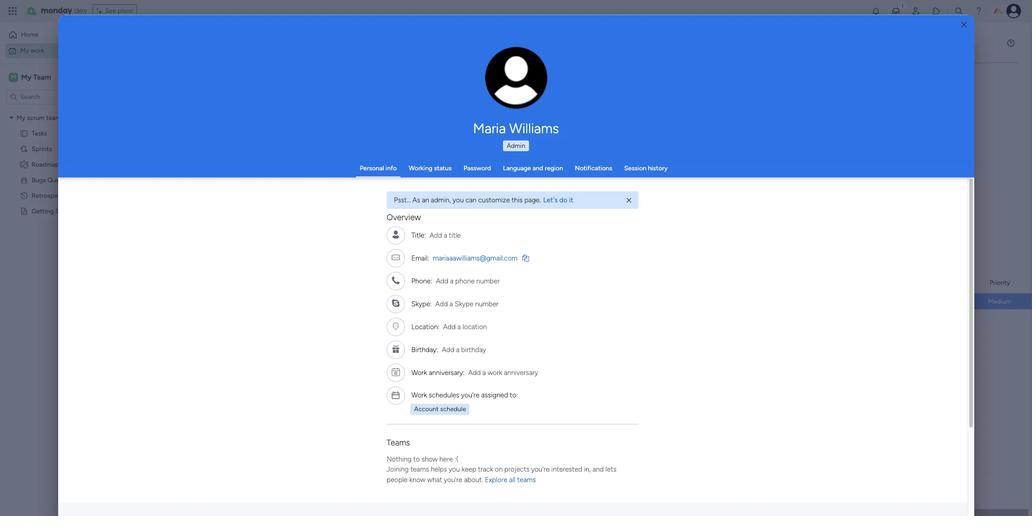 Task type: locate. For each thing, give the bounding box(es) containing it.
nothing
[[387, 455, 412, 463]]

1 public board image from the top
[[20, 129, 28, 138]]

you're up schedule
[[461, 391, 480, 399]]

overview
[[387, 212, 421, 223]]

a left phone
[[450, 277, 454, 285]]

maria williams button
[[390, 120, 642, 137]]

status
[[434, 164, 452, 172]]

number for phone: add a phone number
[[477, 277, 500, 285]]

0 vertical spatial you
[[453, 196, 464, 204]]

lets
[[606, 466, 617, 474]]

0 vertical spatial work
[[412, 369, 427, 377]]

dev
[[74, 6, 87, 16]]

1 vertical spatial number
[[475, 300, 499, 308]]

work
[[31, 47, 45, 54], [488, 369, 503, 377]]

0 vertical spatial work
[[31, 47, 45, 54]]

page.
[[525, 196, 541, 204]]

1 vertical spatial and
[[593, 466, 604, 474]]

profile
[[519, 83, 536, 90]]

joining
[[387, 466, 409, 474]]

add down birthday
[[469, 369, 481, 377]]

Filter dashboard by text search field
[[135, 73, 221, 88]]

team
[[46, 114, 61, 122]]

title: add a title
[[412, 231, 461, 239]]

public board image left getting
[[20, 207, 28, 216]]

0 vertical spatial and
[[533, 164, 544, 172]]

a left skype
[[450, 300, 453, 308]]

1 work from the top
[[412, 369, 427, 377]]

you're down helps
[[444, 476, 463, 484]]

1 vertical spatial teams
[[518, 476, 536, 484]]

maria
[[473, 120, 506, 137]]

sprints
[[32, 145, 52, 153]]

a for phone
[[450, 277, 454, 285]]

1 vertical spatial work
[[488, 369, 503, 377]]

region
[[545, 164, 563, 172]]

work up account
[[412, 391, 427, 399]]

1 vertical spatial my
[[21, 73, 31, 81]]

history
[[648, 164, 668, 172]]

can
[[466, 196, 477, 204]]

phone: add a phone number
[[412, 277, 500, 285]]

Search in workspace field
[[19, 92, 77, 102]]

working status
[[409, 164, 452, 172]]

:(
[[455, 455, 459, 463]]

joining teams helps you keep track on projects you're interested in, and lets people know what you're about.
[[387, 466, 617, 484]]

1 horizontal spatial teams
[[518, 476, 536, 484]]

work schedules you're assigned to:
[[412, 391, 518, 399]]

monday
[[41, 6, 72, 16]]

add right the phone: at the left bottom of page
[[436, 277, 449, 285]]

my inside workspace selection element
[[21, 73, 31, 81]]

a for birthday
[[456, 346, 460, 354]]

0 horizontal spatial teams
[[411, 466, 429, 474]]

helps
[[431, 466, 447, 474]]

close image
[[962, 21, 967, 28]]

add right title: on the top
[[430, 231, 442, 239]]

scrum
[[27, 114, 45, 122]]

workspace selection element
[[9, 72, 53, 83]]

phone
[[456, 277, 475, 285]]

work up assigned
[[488, 369, 503, 377]]

all
[[509, 476, 516, 484]]

teams up know
[[411, 466, 429, 474]]

explore
[[485, 476, 508, 484]]

public board image
[[20, 129, 28, 138], [20, 207, 28, 216]]

teams down "projects"
[[518, 476, 536, 484]]

williams
[[510, 120, 559, 137]]

queue
[[47, 176, 67, 184]]

and right in,
[[593, 466, 604, 474]]

notifications link
[[575, 164, 613, 172]]

what
[[427, 476, 442, 484]]

team
[[33, 73, 51, 81]]

a left title
[[444, 231, 448, 239]]

number
[[477, 277, 500, 285], [475, 300, 499, 308]]

0 vertical spatial teams
[[411, 466, 429, 474]]

skype:
[[412, 300, 432, 308]]

0
[[203, 183, 207, 191]]

caret down image
[[10, 115, 13, 121]]

change
[[497, 83, 518, 90]]

apps image
[[932, 6, 942, 16]]

2 vertical spatial my
[[17, 114, 25, 122]]

roadmap
[[32, 161, 59, 168]]

interested
[[552, 466, 583, 474]]

you down :(
[[449, 466, 460, 474]]

add up birthday: add a birthday at left
[[443, 323, 456, 331]]

m
[[11, 73, 16, 81]]

my inside my work button
[[20, 47, 29, 54]]

my down home on the left
[[20, 47, 29, 54]]

add for add a phone number
[[436, 277, 449, 285]]

track
[[478, 466, 493, 474]]

working
[[409, 164, 433, 172]]

title
[[449, 231, 461, 239]]

session history link
[[625, 164, 668, 172]]

location: add a location
[[412, 323, 487, 331]]

my right caret down icon in the top of the page
[[17, 114, 25, 122]]

notifications
[[575, 164, 613, 172]]

getting started
[[32, 207, 77, 215]]

/
[[197, 180, 201, 192]]

list box
[[0, 108, 117, 343]]

help image
[[975, 6, 984, 16]]

week
[[173, 180, 195, 192]]

about.
[[464, 476, 483, 484]]

location:
[[412, 323, 440, 331]]

2 work from the top
[[412, 391, 427, 399]]

admin
[[507, 142, 526, 149]]

public board image left tasks
[[20, 129, 28, 138]]

account schedule
[[414, 406, 466, 413]]

items
[[209, 183, 225, 191]]

work down home on the left
[[31, 47, 45, 54]]

explore all teams
[[485, 476, 536, 484]]

0 vertical spatial public board image
[[20, 129, 28, 138]]

number right phone
[[477, 277, 500, 285]]

1 horizontal spatial and
[[593, 466, 604, 474]]

know
[[410, 476, 426, 484]]

1 vertical spatial public board image
[[20, 207, 28, 216]]

account schedule button
[[411, 404, 470, 415]]

my right workspace icon
[[21, 73, 31, 81]]

email:
[[412, 254, 430, 262]]

add for add a skype number
[[436, 300, 448, 308]]

work for work schedules you're assigned to:
[[412, 391, 427, 399]]

2 public board image from the top
[[20, 207, 28, 216]]

1 vertical spatial you
[[449, 466, 460, 474]]

1 vertical spatial work
[[412, 391, 427, 399]]

people
[[387, 476, 408, 484]]

phone:
[[412, 277, 432, 285]]

you're right "projects"
[[532, 466, 550, 474]]

0 vertical spatial number
[[477, 277, 500, 285]]

you
[[453, 196, 464, 204], [449, 466, 460, 474]]

work down birthday:
[[412, 369, 427, 377]]

personal info
[[360, 164, 397, 172]]

add right the skype:
[[436, 300, 448, 308]]

0 horizontal spatial work
[[31, 47, 45, 54]]

and
[[533, 164, 544, 172], [593, 466, 604, 474]]

a left location at bottom left
[[458, 323, 461, 331]]

my for my scrum team
[[17, 114, 25, 122]]

let's
[[544, 196, 558, 204]]

0 vertical spatial my
[[20, 47, 29, 54]]

my work button
[[6, 43, 99, 58]]

add for add a location
[[443, 323, 456, 331]]

you left can
[[453, 196, 464, 204]]

add down location: add a location
[[442, 346, 455, 354]]

a left birthday
[[456, 346, 460, 354]]

number right skype
[[475, 300, 499, 308]]

0 horizontal spatial and
[[533, 164, 544, 172]]

monday dev
[[41, 6, 87, 16]]

a
[[444, 231, 448, 239], [450, 277, 454, 285], [450, 300, 453, 308], [458, 323, 461, 331], [456, 346, 460, 354], [483, 369, 486, 377]]

and left "region"
[[533, 164, 544, 172]]

teams
[[411, 466, 429, 474], [518, 476, 536, 484]]

my team
[[21, 73, 51, 81]]

option
[[0, 110, 117, 111]]



Task type: vqa. For each thing, say whether or not it's contained in the screenshot.
1st v2 status icon from the top
no



Task type: describe. For each thing, give the bounding box(es) containing it.
birthday
[[461, 346, 486, 354]]

change profile picture button
[[485, 47, 548, 109]]

info
[[386, 164, 397, 172]]

an
[[422, 196, 429, 204]]

my for my work
[[20, 47, 29, 54]]

maria williams image
[[1007, 4, 1022, 18]]

a for skype
[[450, 300, 453, 308]]

add for add a birthday
[[442, 346, 455, 354]]

password link
[[464, 164, 491, 172]]

search everything image
[[955, 6, 964, 16]]

work for work anniversary: add a work anniversary
[[412, 369, 427, 377]]

started
[[55, 207, 77, 215]]

working status link
[[409, 164, 452, 172]]

personal info link
[[360, 164, 397, 172]]

tasks
[[32, 129, 47, 137]]

to:
[[510, 391, 518, 399]]

dapulse x slim image
[[627, 197, 632, 205]]

this
[[512, 196, 523, 204]]

my for my team
[[21, 73, 31, 81]]

public board image for tasks
[[20, 129, 28, 138]]

anniversary
[[504, 369, 539, 377]]

bugs queue
[[32, 176, 67, 184]]

mariaaawilliams@gmail.com
[[433, 254, 518, 262]]

public board image for getting started
[[20, 207, 28, 216]]

this
[[154, 180, 171, 192]]

picture
[[507, 91, 526, 97]]

schedule
[[441, 406, 466, 413]]

psst...
[[394, 196, 411, 204]]

workspace image
[[9, 72, 18, 82]]

keep
[[462, 466, 477, 474]]

personal
[[360, 164, 384, 172]]

retrospectives
[[32, 192, 75, 200]]

see
[[105, 7, 116, 15]]

add for add a title
[[430, 231, 442, 239]]

in,
[[584, 466, 591, 474]]

birthday:
[[412, 346, 438, 354]]

skype
[[455, 300, 474, 308]]

select product image
[[8, 6, 17, 16]]

password
[[464, 164, 491, 172]]

teams button
[[387, 438, 410, 448]]

assigned
[[481, 391, 508, 399]]

show
[[422, 455, 438, 463]]

home button
[[6, 28, 99, 42]]

copied! image
[[522, 254, 529, 261]]

inbox image
[[892, 6, 901, 16]]

session history
[[625, 164, 668, 172]]

and inside joining teams helps you keep track on projects you're interested in, and lets people know what you're about.
[[593, 466, 604, 474]]

this week / 0 items
[[154, 180, 225, 192]]

here
[[440, 455, 453, 463]]

on
[[495, 466, 503, 474]]

1 vertical spatial you're
[[532, 466, 550, 474]]

you inside joining teams helps you keep track on projects you're interested in, and lets people know what you're about.
[[449, 466, 460, 474]]

1 image
[[899, 0, 907, 11]]

nothing to show here :(
[[387, 455, 459, 463]]

bugs
[[32, 176, 46, 184]]

priority
[[990, 279, 1011, 287]]

teams
[[387, 438, 410, 448]]

to
[[414, 455, 420, 463]]

see plans button
[[93, 4, 137, 18]]

0 vertical spatial you're
[[461, 391, 480, 399]]

title:
[[412, 231, 426, 239]]

2 vertical spatial you're
[[444, 476, 463, 484]]

projects
[[505, 466, 530, 474]]

my work
[[20, 47, 45, 54]]

1 horizontal spatial work
[[488, 369, 503, 377]]

anniversary:
[[429, 369, 465, 377]]

schedules
[[429, 391, 460, 399]]

as
[[413, 196, 420, 204]]

a for location
[[458, 323, 461, 331]]

see plans
[[105, 7, 133, 15]]

maria williams
[[473, 120, 559, 137]]

language and region
[[503, 164, 563, 172]]

location
[[463, 323, 487, 331]]

plans
[[118, 7, 133, 15]]

psst... as an admin, you can customize this page. let's do it
[[394, 196, 574, 204]]

birthday: add a birthday
[[412, 346, 486, 354]]

language
[[503, 164, 531, 172]]

teams inside joining teams helps you keep track on projects you're interested in, and lets people know what you're about.
[[411, 466, 429, 474]]

number for skype: add a skype number
[[475, 300, 499, 308]]

session
[[625, 164, 647, 172]]

a for title
[[444, 231, 448, 239]]

account
[[414, 406, 439, 413]]

work inside button
[[31, 47, 45, 54]]

notifications image
[[872, 6, 881, 16]]

admin,
[[431, 196, 451, 204]]

my scrum team
[[17, 114, 61, 122]]

home
[[21, 31, 39, 39]]

medium
[[989, 298, 1012, 306]]

list box containing my scrum team
[[0, 108, 117, 343]]

language and region link
[[503, 164, 563, 172]]

do
[[560, 196, 568, 204]]

a up assigned
[[483, 369, 486, 377]]

work anniversary: add a work anniversary
[[412, 369, 539, 377]]

invite members image
[[912, 6, 921, 16]]

getting
[[32, 207, 54, 215]]



